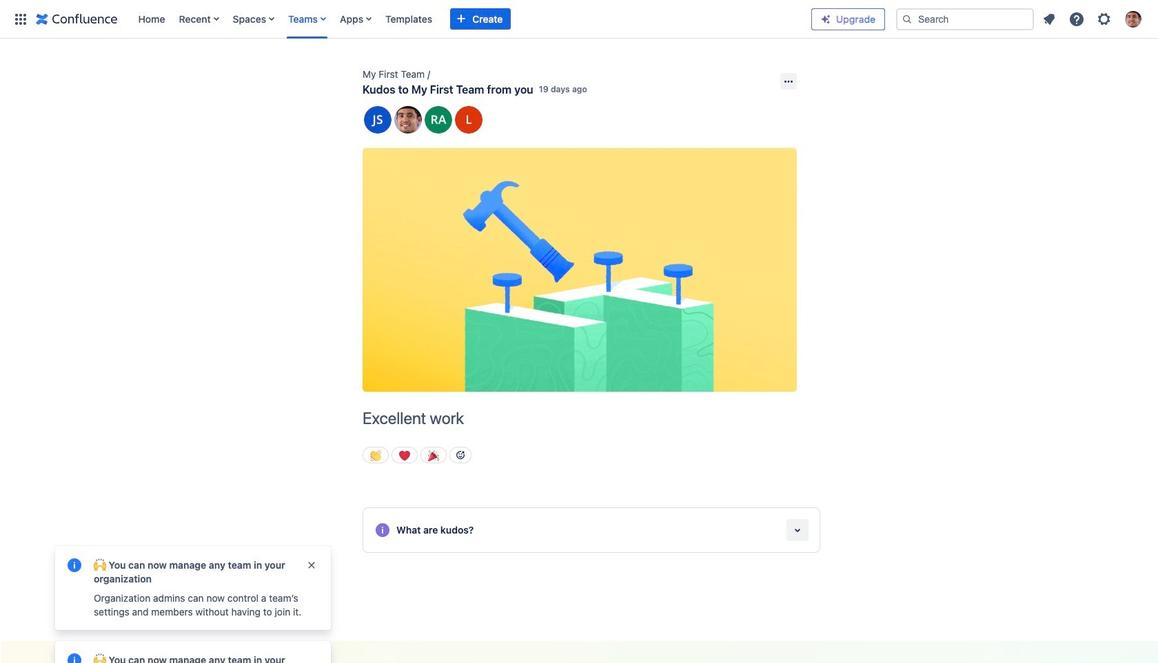 Task type: vqa. For each thing, say whether or not it's contained in the screenshot.
the "Help Icon"
yes



Task type: describe. For each thing, give the bounding box(es) containing it.
notification icon image
[[1041, 11, 1058, 27]]

:tada: image
[[428, 451, 439, 462]]

dismiss image
[[306, 561, 317, 572]]

Search field
[[896, 8, 1034, 30]]

settings icon image
[[1096, 11, 1113, 27]]

ruby anderson image
[[425, 106, 452, 134]]

premium image
[[820, 13, 831, 24]]

:tada: image
[[428, 451, 439, 462]]

search image
[[902, 13, 913, 24]]

global element
[[8, 0, 811, 38]]

1 info image from the top
[[66, 558, 83, 574]]

luigibowers16 image
[[455, 106, 483, 134]]

add reaction image
[[455, 450, 466, 461]]

click to expand image
[[789, 523, 806, 539]]

list for premium image
[[1037, 7, 1150, 31]]

what are kudos? image
[[374, 523, 391, 539]]



Task type: locate. For each thing, give the bounding box(es) containing it.
1 vertical spatial info image
[[66, 653, 83, 664]]

0 vertical spatial info image
[[66, 558, 83, 574]]

jacob simon image
[[364, 106, 392, 134]]

1 horizontal spatial list
[[1037, 7, 1150, 31]]

info image
[[66, 558, 83, 574], [66, 653, 83, 664]]

james peterson image
[[394, 106, 422, 134]]

help icon image
[[1069, 11, 1085, 27]]

:heart: image
[[399, 451, 410, 462], [399, 451, 410, 462]]

appswitcher icon image
[[12, 11, 29, 27]]

None search field
[[896, 8, 1034, 30]]

2 info image from the top
[[66, 653, 83, 664]]

confluence image
[[36, 11, 118, 27], [36, 11, 118, 27]]

list
[[131, 0, 811, 38], [1037, 7, 1150, 31]]

:clap: image
[[370, 451, 381, 462], [370, 451, 381, 462]]

your profile and preferences image
[[1125, 11, 1142, 27]]

0 horizontal spatial list
[[131, 0, 811, 38]]

list for appswitcher icon
[[131, 0, 811, 38]]

banner
[[0, 0, 1158, 39]]



